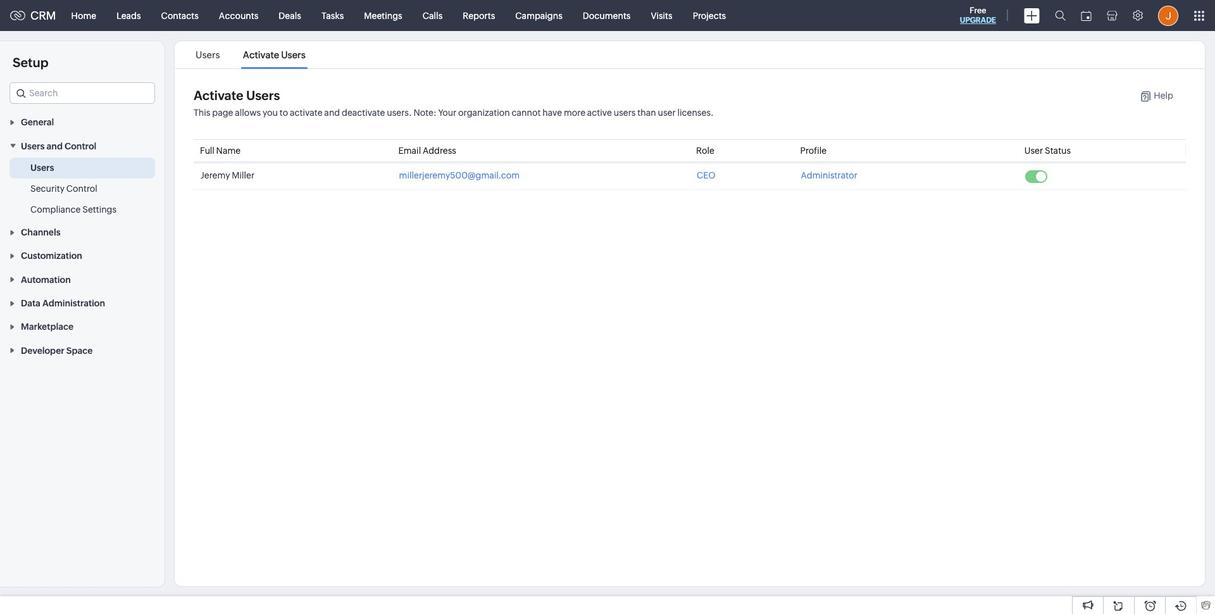 Task type: vqa. For each thing, say whether or not it's contained in the screenshot.
Profile element
yes



Task type: locate. For each thing, give the bounding box(es) containing it.
security
[[30, 183, 65, 194]]

activate down accounts link
[[243, 49, 279, 60]]

tasks
[[322, 10, 344, 21]]

user
[[658, 108, 676, 118]]

allows
[[235, 108, 261, 118]]

0 vertical spatial activate
[[243, 49, 279, 60]]

data administration button
[[0, 291, 165, 315]]

visits link
[[641, 0, 683, 31]]

profile
[[801, 146, 827, 156]]

Search text field
[[10, 83, 154, 103]]

and right activate
[[324, 108, 340, 118]]

and
[[324, 108, 340, 118], [47, 141, 63, 151]]

millerjeremy500@gmail.com
[[399, 170, 520, 180]]

users.
[[387, 108, 412, 118]]

data administration
[[21, 298, 105, 308]]

cannot
[[512, 108, 541, 118]]

calls
[[423, 10, 443, 21]]

activate
[[243, 49, 279, 60], [194, 88, 243, 103]]

0 horizontal spatial and
[[47, 141, 63, 151]]

0 vertical spatial control
[[65, 141, 96, 151]]

documents link
[[573, 0, 641, 31]]

1 vertical spatial and
[[47, 141, 63, 151]]

security control link
[[30, 182, 97, 195]]

list
[[184, 41, 317, 68]]

automation
[[21, 275, 71, 285]]

deactivate
[[342, 108, 385, 118]]

crm link
[[10, 9, 56, 22]]

channels button
[[0, 220, 165, 244]]

list containing users
[[184, 41, 317, 68]]

activate users
[[243, 49, 306, 60], [194, 88, 280, 103]]

users link down contacts link
[[194, 49, 222, 60]]

users link
[[194, 49, 222, 60], [30, 161, 54, 174]]

organization
[[458, 108, 510, 118]]

0 horizontal spatial users link
[[30, 161, 54, 174]]

activate users up allows
[[194, 88, 280, 103]]

calls link
[[413, 0, 453, 31]]

administration
[[42, 298, 105, 308]]

activate up page
[[194, 88, 243, 103]]

1 horizontal spatial users link
[[194, 49, 222, 60]]

users down 'general'
[[21, 141, 45, 151]]

users and control button
[[0, 134, 165, 157]]

documents
[[583, 10, 631, 21]]

users up you
[[246, 88, 280, 103]]

and down 'general'
[[47, 141, 63, 151]]

customization
[[21, 251, 82, 261]]

jeremy miller
[[201, 170, 255, 180]]

this page allows you to activate and deactivate users. note: your organization cannot have more active users than user licenses.
[[194, 108, 714, 118]]

campaigns link
[[505, 0, 573, 31]]

campaigns
[[516, 10, 563, 21]]

None field
[[9, 82, 155, 104]]

projects link
[[683, 0, 736, 31]]

0 vertical spatial users link
[[194, 49, 222, 60]]

activate
[[290, 108, 323, 118]]

users
[[196, 49, 220, 60], [281, 49, 306, 60], [246, 88, 280, 103], [21, 141, 45, 151], [30, 163, 54, 173]]

help link
[[1128, 91, 1174, 102]]

compliance settings
[[30, 204, 117, 214]]

activate users down the deals link on the left top
[[243, 49, 306, 60]]

have
[[543, 108, 562, 118]]

meetings
[[364, 10, 402, 21]]

contacts link
[[151, 0, 209, 31]]

search image
[[1055, 10, 1066, 21]]

users
[[614, 108, 636, 118]]

control down general dropdown button
[[65, 141, 96, 151]]

settings
[[82, 204, 117, 214]]

licenses.
[[678, 108, 714, 118]]

1 horizontal spatial and
[[324, 108, 340, 118]]

0 vertical spatial activate users
[[243, 49, 306, 60]]

1 vertical spatial activate
[[194, 88, 243, 103]]

1 vertical spatial users link
[[30, 161, 54, 174]]

reports link
[[453, 0, 505, 31]]

users link for security control link
[[30, 161, 54, 174]]

users link up security
[[30, 161, 54, 174]]

your
[[438, 108, 457, 118]]

general
[[21, 117, 54, 127]]

0 vertical spatial and
[[324, 108, 340, 118]]

email address
[[399, 146, 456, 156]]

users and control
[[21, 141, 96, 151]]

visits
[[651, 10, 673, 21]]

leads
[[117, 10, 141, 21]]

projects
[[693, 10, 726, 21]]

marketplace button
[[0, 315, 165, 338]]

control up compliance settings link
[[66, 183, 97, 194]]

free upgrade
[[960, 6, 996, 25]]

control
[[65, 141, 96, 151], [66, 183, 97, 194]]

and inside dropdown button
[[47, 141, 63, 151]]

users down contacts link
[[196, 49, 220, 60]]

1 vertical spatial control
[[66, 183, 97, 194]]

deals
[[279, 10, 301, 21]]

reports
[[463, 10, 495, 21]]

users up security
[[30, 163, 54, 173]]

activate users inside list
[[243, 49, 306, 60]]



Task type: describe. For each thing, give the bounding box(es) containing it.
free
[[970, 6, 987, 15]]

create menu element
[[1017, 0, 1048, 31]]

user status
[[1025, 146, 1071, 156]]

activate users link
[[241, 49, 308, 60]]

you
[[263, 108, 278, 118]]

deals link
[[269, 0, 311, 31]]

customization button
[[0, 244, 165, 267]]

meetings link
[[354, 0, 413, 31]]

name
[[216, 146, 241, 156]]

jeremy
[[201, 170, 230, 180]]

accounts
[[219, 10, 259, 21]]

this
[[194, 108, 210, 118]]

space
[[66, 346, 93, 356]]

note:
[[414, 108, 437, 118]]

compliance
[[30, 204, 81, 214]]

marketplace
[[21, 322, 73, 332]]

users link for activate users link
[[194, 49, 222, 60]]

developer
[[21, 346, 64, 356]]

users inside users and control dropdown button
[[21, 141, 45, 151]]

email
[[399, 146, 421, 156]]

developer space button
[[0, 338, 165, 362]]

calendar image
[[1081, 10, 1092, 21]]

setup
[[13, 55, 48, 70]]

users and control region
[[0, 157, 165, 220]]

miller
[[232, 170, 255, 180]]

ceo
[[697, 170, 716, 180]]

status
[[1045, 146, 1071, 156]]

address
[[423, 146, 456, 156]]

data
[[21, 298, 40, 308]]

channels
[[21, 227, 61, 237]]

control inside dropdown button
[[65, 141, 96, 151]]

ceo link
[[697, 170, 716, 180]]

profile image
[[1159, 5, 1179, 26]]

tasks link
[[311, 0, 354, 31]]

contacts
[[161, 10, 199, 21]]

1 vertical spatial activate users
[[194, 88, 280, 103]]

home link
[[61, 0, 106, 31]]

accounts link
[[209, 0, 269, 31]]

activate inside list
[[243, 49, 279, 60]]

general button
[[0, 110, 165, 134]]

home
[[71, 10, 96, 21]]

upgrade
[[960, 16, 996, 25]]

full
[[200, 146, 214, 156]]

administrator link
[[801, 170, 858, 180]]

crm
[[30, 9, 56, 22]]

user
[[1025, 146, 1043, 156]]

page
[[212, 108, 233, 118]]

compliance settings link
[[30, 203, 117, 216]]

leads link
[[106, 0, 151, 31]]

administrator
[[801, 170, 858, 180]]

security control
[[30, 183, 97, 194]]

role
[[696, 146, 715, 156]]

than
[[638, 108, 656, 118]]

create menu image
[[1024, 8, 1040, 23]]

help
[[1154, 91, 1174, 101]]

more
[[564, 108, 586, 118]]

active
[[587, 108, 612, 118]]

search element
[[1048, 0, 1074, 31]]

developer space
[[21, 346, 93, 356]]

to
[[280, 108, 288, 118]]

users inside users and control region
[[30, 163, 54, 173]]

automation button
[[0, 267, 165, 291]]

millerjeremy500@gmail.com link
[[399, 170, 520, 180]]

control inside region
[[66, 183, 97, 194]]

profile element
[[1151, 0, 1186, 31]]

full name
[[200, 146, 241, 156]]

users down the deals link on the left top
[[281, 49, 306, 60]]



